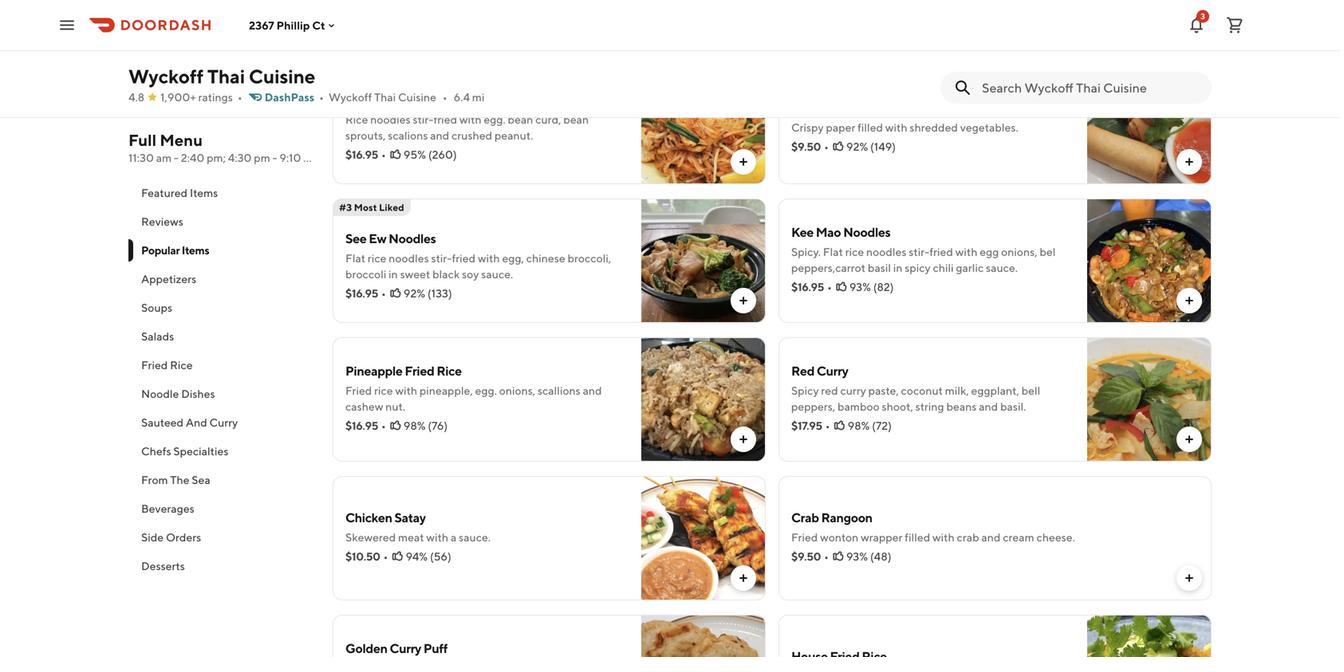 Task type: locate. For each thing, give the bounding box(es) containing it.
$9.50 for crispy paper filled with shredded vegetables.
[[792, 140, 821, 153]]

full menu 11:30 am - 2:40 pm; 4:30 pm - 9:10 pm
[[128, 131, 320, 164]]

• down the peppers,carrot
[[828, 281, 832, 294]]

onions,
[[1002, 245, 1038, 259], [499, 384, 536, 397]]

$9.50 for fried wonton wrapper filled with crab and cream cheese.
[[792, 550, 821, 563]]

a
[[451, 531, 457, 544]]

0 items, open order cart image
[[1226, 16, 1245, 35]]

peppers,
[[792, 400, 836, 413]]

fried inside kee mao noodles spicy. flat rice noodles stir-fried with egg onions, bel peppers,carrot basil in spicy chili garlic sauce.
[[930, 245, 954, 259]]

sauce. right a
[[459, 531, 491, 544]]

noodles up basil
[[844, 225, 891, 240]]

0 horizontal spatial pm
[[254, 151, 270, 164]]

and inside pineapple fried rice fried rice with pineapple, egg. onions, scallions and cashew nut.
[[583, 384, 602, 397]]

0 horizontal spatial bean
[[508, 113, 533, 126]]

$16.95 down cashew
[[346, 419, 378, 433]]

items
[[396, 9, 440, 30], [190, 186, 218, 200], [182, 244, 209, 257]]

thai for wyckoff thai cuisine
[[207, 65, 245, 88]]

thai
[[207, 65, 245, 88], [374, 91, 396, 104], [370, 92, 394, 107]]

• for 98% (72)
[[826, 419, 830, 433]]

• down wonton
[[824, 550, 829, 563]]

94% (56)
[[406, 550, 452, 563]]

wyckoff thai cuisine
[[128, 65, 315, 88]]

red curry spicy red curry paste, coconut milk, eggplant, bell peppers, bamboo shoot, string beans and basil.
[[792, 363, 1041, 413]]

0 vertical spatial curry
[[817, 363, 849, 379]]

red
[[821, 384, 838, 397]]

rice
[[346, 113, 368, 126], [170, 359, 193, 372], [437, 363, 462, 379]]

eggplant,
[[972, 384, 1020, 397]]

4.8
[[128, 91, 145, 104]]

golden curry puff
[[346, 641, 448, 656]]

• for 98% (76)
[[381, 419, 386, 433]]

noodles inside see ew noodles flat rice noodles stir-fried  with egg, chinese broccoli, broccoli in sweet black soy sauce.
[[389, 252, 429, 265]]

$9.50
[[792, 140, 821, 153], [792, 550, 821, 563]]

paper
[[826, 121, 856, 134]]

92% (149)
[[847, 140, 896, 153]]

in right basil
[[894, 261, 903, 275]]

pm right 4:30
[[254, 151, 270, 164]]

1 horizontal spatial pm
[[303, 151, 320, 164]]

0 horizontal spatial curry
[[210, 416, 238, 429]]

thai for wyckoff thai cuisine • 6.4 mi
[[374, 91, 396, 104]]

0 horizontal spatial popular items
[[141, 244, 209, 257]]

0 vertical spatial onions,
[[1002, 245, 1038, 259]]

noodles up basil
[[867, 245, 907, 259]]

$16.95 • down sprouts,
[[346, 148, 386, 161]]

0 vertical spatial items
[[396, 9, 440, 30]]

egg. inside pineapple fried rice fried rice with pineapple, egg. onions, scallions and cashew nut.
[[475, 384, 497, 397]]

2 $9.50 • from the top
[[792, 550, 829, 563]]

• down sprouts,
[[381, 148, 386, 161]]

with left crab
[[933, 531, 955, 544]]

scallions
[[538, 384, 581, 397]]

bean up peanut.
[[508, 113, 533, 126]]

2 horizontal spatial curry
[[817, 363, 849, 379]]

1 horizontal spatial in
[[894, 261, 903, 275]]

$16.95 down sprouts,
[[346, 148, 378, 161]]

0 horizontal spatial wyckoff
[[128, 65, 204, 88]]

rice up the peppers,carrot
[[846, 245, 864, 259]]

1 horizontal spatial 92%
[[847, 140, 868, 153]]

with up the crushed
[[460, 113, 482, 126]]

items down reviews button
[[182, 244, 209, 257]]

- left 9:10 on the left
[[273, 151, 277, 164]]

$9.50 • for fried wonton wrapper filled with crab and cream cheese.
[[792, 550, 829, 563]]

and down "eggplant,"
[[979, 400, 998, 413]]

egg. up peanut.
[[484, 113, 506, 126]]

onions, left scallions
[[499, 384, 536, 397]]

1 vertical spatial egg.
[[475, 384, 497, 397]]

1 horizontal spatial popular items
[[333, 9, 440, 30]]

1 pm from the left
[[254, 151, 270, 164]]

curry right and
[[210, 416, 238, 429]]

and inside pad thai noodles rice noodles stir-fried with egg. bean curd, bean sprouts, scalions and crushed peanut.
[[430, 129, 450, 142]]

rice for rice
[[374, 384, 393, 397]]

1 $9.50 • from the top
[[792, 140, 829, 153]]

bean
[[508, 113, 533, 126], [564, 113, 589, 126]]

with left egg,
[[478, 252, 500, 265]]

noodles inside kee mao noodles spicy. flat rice noodles stir-fried with egg onions, bel peppers,carrot basil in spicy chili garlic sauce.
[[867, 245, 907, 259]]

$16.95 for kee
[[792, 281, 824, 294]]

wyckoff for wyckoff thai cuisine • 6.4 mi
[[329, 91, 372, 104]]

basil.
[[1001, 400, 1027, 413]]

• down nut.
[[381, 419, 386, 433]]

add item to cart image for kee mao noodles
[[1183, 294, 1196, 307]]

2367
[[249, 19, 274, 32]]

98% left (76)
[[404, 419, 426, 433]]

stir- inside pad thai noodles rice noodles stir-fried with egg. bean curd, bean sprouts, scalions and crushed peanut.
[[413, 113, 434, 126]]

with up nut.
[[395, 384, 417, 397]]

1 vertical spatial curry
[[210, 416, 238, 429]]

appetizers button
[[128, 265, 314, 294]]

chefs
[[141, 445, 171, 458]]

0 vertical spatial wyckoff
[[128, 65, 204, 88]]

1 horizontal spatial flat
[[823, 245, 843, 259]]

flat up the peppers,carrot
[[823, 245, 843, 259]]

fried
[[434, 113, 457, 126], [930, 245, 954, 259], [452, 252, 476, 265]]

thai inside pad thai noodles rice noodles stir-fried with egg. bean curd, bean sprouts, scalions and crushed peanut.
[[370, 92, 394, 107]]

0 horizontal spatial filled
[[858, 121, 883, 134]]

add item to cart image
[[737, 156, 750, 168], [737, 294, 750, 307], [1183, 294, 1196, 307], [737, 433, 750, 446], [1183, 433, 1196, 446]]

onions, inside kee mao noodles spicy. flat rice noodles stir-fried with egg onions, bel peppers,carrot basil in spicy chili garlic sauce.
[[1002, 245, 1038, 259]]

items up the wyckoff thai cuisine • 6.4 mi
[[396, 9, 440, 30]]

(82)
[[874, 281, 894, 294]]

egg.
[[484, 113, 506, 126], [475, 384, 497, 397]]

nut.
[[386, 400, 405, 413]]

curry
[[841, 384, 867, 397]]

2 horizontal spatial rice
[[437, 363, 462, 379]]

popular items right "ct"
[[333, 9, 440, 30]]

$9.50 • for crispy paper filled with shredded vegetables.
[[792, 140, 829, 153]]

fried down salads
[[141, 359, 168, 372]]

wyckoff up sprouts,
[[329, 91, 372, 104]]

noodles inside kee mao noodles spicy. flat rice noodles stir-fried with egg onions, bel peppers,carrot basil in spicy chili garlic sauce.
[[844, 225, 891, 240]]

98% (76)
[[404, 419, 448, 433]]

filled up 92% (149)
[[858, 121, 883, 134]]

pm
[[254, 151, 270, 164], [303, 151, 320, 164]]

salads
[[141, 330, 174, 343]]

0 vertical spatial $9.50
[[792, 140, 821, 153]]

basil
[[868, 261, 891, 275]]

0 horizontal spatial flat
[[346, 252, 366, 265]]

2 vertical spatial curry
[[390, 641, 421, 656]]

popular items up appetizers
[[141, 244, 209, 257]]

with up 'garlic'
[[956, 245, 978, 259]]

notification bell image
[[1187, 16, 1207, 35]]

#3 most liked
[[339, 202, 404, 213]]

2 - from the left
[[273, 151, 277, 164]]

noodles up scalions
[[396, 92, 444, 107]]

and right crab
[[982, 531, 1001, 544]]

1 - from the left
[[174, 151, 179, 164]]

1 horizontal spatial onions,
[[1002, 245, 1038, 259]]

pad thai noodles image
[[642, 60, 766, 184]]

1 vertical spatial 93%
[[847, 550, 868, 563]]

cheese.
[[1037, 531, 1076, 544]]

1 horizontal spatial 98%
[[848, 419, 870, 433]]

cuisine up dashpass
[[249, 65, 315, 88]]

1 vertical spatial $9.50 •
[[792, 550, 829, 563]]

1 vertical spatial $9.50
[[792, 550, 821, 563]]

1 vertical spatial cuisine
[[398, 91, 436, 104]]

pineapple fried rice fried rice with pineapple, egg. onions, scallions and cashew nut.
[[346, 363, 602, 413]]

noodles for kee mao noodles
[[844, 225, 891, 240]]

1 horizontal spatial cuisine
[[398, 91, 436, 104]]

garlic
[[956, 261, 984, 275]]

wyckoff thai cuisine • 6.4 mi
[[329, 91, 485, 104]]

• right dashpass
[[319, 91, 324, 104]]

with inside pad thai noodles rice noodles stir-fried with egg. bean curd, bean sprouts, scalions and crushed peanut.
[[460, 113, 482, 126]]

cashew
[[346, 400, 383, 413]]

with inside see ew noodles flat rice noodles stir-fried  with egg, chinese broccoli, broccoli in sweet black soy sauce.
[[478, 252, 500, 265]]

94%
[[406, 550, 428, 563]]

crab
[[957, 531, 980, 544]]

4:30
[[228, 151, 252, 164]]

0 horizontal spatial cuisine
[[249, 65, 315, 88]]

2 pm from the left
[[303, 151, 320, 164]]

stir- up 'black'
[[431, 252, 452, 265]]

see ew noodles image
[[642, 199, 766, 323]]

crab
[[792, 510, 819, 525]]

1 vertical spatial filled
[[905, 531, 931, 544]]

0 horizontal spatial -
[[174, 151, 179, 164]]

92% down sweet
[[404, 287, 425, 300]]

rice up broccoli
[[368, 252, 387, 265]]

98% for fried
[[404, 419, 426, 433]]

$16.95 • for pad
[[346, 148, 386, 161]]

dishes
[[181, 387, 215, 401]]

$16.95 down the peppers,carrot
[[792, 281, 824, 294]]

3
[[1201, 12, 1206, 21]]

fried up the soy
[[452, 252, 476, 265]]

$16.95 down broccoli
[[346, 287, 378, 300]]

items up reviews button
[[190, 186, 218, 200]]

1 98% from the left
[[404, 419, 426, 433]]

1 vertical spatial onions,
[[499, 384, 536, 397]]

0 vertical spatial filled
[[858, 121, 883, 134]]

• down paper
[[824, 140, 829, 153]]

1 vertical spatial items
[[190, 186, 218, 200]]

with
[[460, 113, 482, 126], [886, 121, 908, 134], [956, 245, 978, 259], [478, 252, 500, 265], [395, 384, 417, 397], [426, 531, 449, 544], [933, 531, 955, 544]]

• for 92% (133)
[[381, 287, 386, 300]]

2 $9.50 from the top
[[792, 550, 821, 563]]

side
[[141, 531, 164, 544]]

sauteed and curry
[[141, 416, 238, 429]]

chicken satay image
[[642, 476, 766, 601]]

rice inside see ew noodles flat rice noodles stir-fried  with egg, chinese broccoli, broccoli in sweet black soy sauce.
[[368, 252, 387, 265]]

1 horizontal spatial curry
[[390, 641, 421, 656]]

• right $10.50
[[384, 550, 388, 563]]

fried up chili
[[930, 245, 954, 259]]

0 vertical spatial $9.50 •
[[792, 140, 829, 153]]

rice
[[846, 245, 864, 259], [368, 252, 387, 265], [374, 384, 393, 397]]

98% down bamboo
[[848, 419, 870, 433]]

$16.95 • down broccoli
[[346, 287, 386, 300]]

1 horizontal spatial bean
[[564, 113, 589, 126]]

wyckoff for wyckoff thai cuisine
[[128, 65, 204, 88]]

with left a
[[426, 531, 449, 544]]

rangoon
[[822, 510, 873, 525]]

2 98% from the left
[[848, 419, 870, 433]]

0 horizontal spatial onions,
[[499, 384, 536, 397]]

noodles
[[396, 92, 444, 107], [844, 225, 891, 240], [389, 231, 436, 246]]

with up (149)
[[886, 121, 908, 134]]

noodles up scalions
[[370, 113, 411, 126]]

curry inside button
[[210, 416, 238, 429]]

egg. right pineapple,
[[475, 384, 497, 397]]

0 vertical spatial 93%
[[850, 281, 871, 294]]

items inside featured items button
[[190, 186, 218, 200]]

thai for pad thai noodles rice noodles stir-fried with egg. bean curd, bean sprouts, scalions and crushed peanut.
[[370, 92, 394, 107]]

0 horizontal spatial rice
[[170, 359, 193, 372]]

add item to cart image
[[1183, 156, 1196, 168], [737, 572, 750, 585], [1183, 572, 1196, 585]]

$9.50 down wonton
[[792, 550, 821, 563]]

noodle
[[141, 387, 179, 401]]

open menu image
[[57, 16, 77, 35]]

shredded
[[910, 121, 958, 134]]

1 vertical spatial wyckoff
[[329, 91, 372, 104]]

rice inside pineapple fried rice fried rice with pineapple, egg. onions, scallions and cashew nut.
[[374, 384, 393, 397]]

filled inside crab rangoon fried wonton wrapper filled with crab and cream cheese.
[[905, 531, 931, 544]]

in
[[894, 261, 903, 275], [389, 268, 398, 281]]

sauce. down the egg
[[986, 261, 1018, 275]]

1 $9.50 from the top
[[792, 140, 821, 153]]

• for 93% (82)
[[828, 281, 832, 294]]

fried down the 6.4
[[434, 113, 457, 126]]

curry left puff
[[390, 641, 421, 656]]

wyckoff up 1,900+
[[128, 65, 204, 88]]

0 horizontal spatial 92%
[[404, 287, 425, 300]]

pm right 9:10 on the left
[[303, 151, 320, 164]]

phillip
[[277, 19, 310, 32]]

93% left (82)
[[850, 281, 871, 294]]

0 vertical spatial egg.
[[484, 113, 506, 126]]

rice up nut.
[[374, 384, 393, 397]]

and inside red curry spicy red curry paste, coconut milk, eggplant, bell peppers, bamboo shoot, string beans and basil.
[[979, 400, 998, 413]]

flat up broccoli
[[346, 252, 366, 265]]

red curry image
[[1088, 338, 1212, 462]]

• right ratings
[[238, 91, 242, 104]]

see
[[346, 231, 367, 246]]

bean right curd,
[[564, 113, 589, 126]]

chili
[[933, 261, 954, 275]]

fried down crab
[[792, 531, 818, 544]]

with inside kee mao noodles spicy. flat rice noodles stir-fried with egg onions, bel peppers,carrot basil in spicy chili garlic sauce.
[[956, 245, 978, 259]]

sauce. down egg,
[[481, 268, 513, 281]]

$10.50
[[346, 550, 380, 563]]

curry up "red"
[[817, 363, 849, 379]]

sauce. inside see ew noodles flat rice noodles stir-fried  with egg, chinese broccoli, broccoli in sweet black soy sauce.
[[481, 268, 513, 281]]

and inside crab rangoon fried wonton wrapper filled with crab and cream cheese.
[[982, 531, 1001, 544]]

rice up pineapple,
[[437, 363, 462, 379]]

92% down paper
[[847, 140, 868, 153]]

1 horizontal spatial wyckoff
[[329, 91, 372, 104]]

stir- up the spicy
[[909, 245, 930, 259]]

featured items button
[[128, 179, 314, 207]]

popular
[[333, 9, 393, 30], [141, 244, 180, 257]]

bell
[[1022, 384, 1041, 397]]

1 horizontal spatial filled
[[905, 531, 931, 544]]

cream
[[1003, 531, 1035, 544]]

stir- inside kee mao noodles spicy. flat rice noodles stir-fried with egg onions, bel peppers,carrot basil in spicy chili garlic sauce.
[[909, 245, 930, 259]]

$16.95 • down the peppers,carrot
[[792, 281, 832, 294]]

• down broccoli
[[381, 287, 386, 300]]

curry inside red curry spicy red curry paste, coconut milk, eggplant, bell peppers, bamboo shoot, string beans and basil.
[[817, 363, 849, 379]]

93% left '(48)' on the right bottom of the page
[[847, 550, 868, 563]]

• right $17.95
[[826, 419, 830, 433]]

0 horizontal spatial 98%
[[404, 419, 426, 433]]

and up (260)
[[430, 129, 450, 142]]

0 vertical spatial cuisine
[[249, 65, 315, 88]]

cuisine up scalions
[[398, 91, 436, 104]]

chefs specialties button
[[128, 437, 314, 466]]

onions, left bel
[[1002, 245, 1038, 259]]

in left sweet
[[389, 268, 398, 281]]

popular right "ct"
[[333, 9, 393, 30]]

kee mao noodles image
[[1088, 199, 1212, 323]]

$16.95 • down cashew
[[346, 419, 386, 433]]

0 vertical spatial 92%
[[847, 140, 868, 153]]

wyckoff
[[128, 65, 204, 88], [329, 91, 372, 104]]

0 horizontal spatial popular
[[141, 244, 180, 257]]

and
[[430, 129, 450, 142], [583, 384, 602, 397], [979, 400, 998, 413], [982, 531, 1001, 544]]

1 vertical spatial 92%
[[404, 287, 425, 300]]

Item Search search field
[[982, 79, 1199, 97]]

rice up sprouts,
[[346, 113, 368, 126]]

stir- up scalions
[[413, 113, 434, 126]]

from the sea button
[[128, 466, 314, 495]]

1 horizontal spatial rice
[[346, 113, 368, 126]]

$9.50 down crispy
[[792, 140, 821, 153]]

92% for 92% (133)
[[404, 287, 425, 300]]

0 vertical spatial popular items
[[333, 9, 440, 30]]

- right am
[[174, 151, 179, 164]]

0 horizontal spatial in
[[389, 268, 398, 281]]

spicy
[[792, 384, 819, 397]]

1 horizontal spatial -
[[273, 151, 277, 164]]

1 horizontal spatial popular
[[333, 9, 393, 30]]

noodles inside pad thai noodles rice noodles stir-fried with egg. bean curd, bean sprouts, scalions and crushed peanut.
[[396, 92, 444, 107]]

filled right wrapper
[[905, 531, 931, 544]]

noodle dishes button
[[128, 380, 314, 409]]

popular down reviews in the top left of the page
[[141, 244, 180, 257]]

(72)
[[872, 419, 892, 433]]

pad
[[346, 92, 368, 107]]

rice up noodle dishes at the bottom of page
[[170, 359, 193, 372]]

broccoli,
[[568, 252, 611, 265]]

wonton
[[820, 531, 859, 544]]

sauteed and curry button
[[128, 409, 314, 437]]

$9.50 • down wonton
[[792, 550, 829, 563]]

$9.50 • down crispy
[[792, 140, 829, 153]]

and right scallions
[[583, 384, 602, 397]]

• for 93% (48)
[[824, 550, 829, 563]]

am
[[156, 151, 172, 164]]

noodles up sweet
[[389, 252, 429, 265]]

noodles right ew
[[389, 231, 436, 246]]

$17.95 •
[[792, 419, 830, 433]]

black
[[433, 268, 460, 281]]



Task type: describe. For each thing, give the bounding box(es) containing it.
in inside see ew noodles flat rice noodles stir-fried  with egg, chinese broccoli, broccoli in sweet black soy sauce.
[[389, 268, 398, 281]]

desserts button
[[128, 552, 314, 581]]

noodle dishes
[[141, 387, 215, 401]]

sauce. inside chicken satay skewered meat with a sauce.
[[459, 531, 491, 544]]

add item to cart image for pineapple fried rice
[[737, 433, 750, 446]]

• for 92% (149)
[[824, 140, 829, 153]]

spicy
[[905, 261, 931, 275]]

sweet
[[400, 268, 430, 281]]

satay
[[395, 510, 426, 525]]

sauteed
[[141, 416, 184, 429]]

cuisine for wyckoff thai cuisine
[[249, 65, 315, 88]]

• for 94% (56)
[[384, 550, 388, 563]]

rice inside button
[[170, 359, 193, 372]]

flat inside see ew noodles flat rice noodles stir-fried  with egg, chinese broccoli, broccoli in sweet black soy sauce.
[[346, 252, 366, 265]]

the
[[170, 474, 190, 487]]

noodles for pad thai noodles
[[396, 92, 444, 107]]

cuisine for wyckoff thai cuisine • 6.4 mi
[[398, 91, 436, 104]]

pm;
[[207, 151, 226, 164]]

95% (260)
[[404, 148, 457, 161]]

95%
[[404, 148, 426, 161]]

• for 95% (260)
[[381, 148, 386, 161]]

sea
[[192, 474, 210, 487]]

thai spring roll 4 pcs image
[[1088, 60, 1212, 184]]

from the sea
[[141, 474, 210, 487]]

flat inside kee mao noodles spicy. flat rice noodles stir-fried with egg onions, bel peppers,carrot basil in spicy chili garlic sauce.
[[823, 245, 843, 259]]

sauce. inside kee mao noodles spicy. flat rice noodles stir-fried with egg onions, bel peppers,carrot basil in spicy chili garlic sauce.
[[986, 261, 1018, 275]]

meat
[[398, 531, 424, 544]]

desserts
[[141, 560, 185, 573]]

mi
[[472, 91, 485, 104]]

fried inside crab rangoon fried wonton wrapper filled with crab and cream cheese.
[[792, 531, 818, 544]]

peanut.
[[495, 129, 533, 142]]

pineapple fried rice image
[[642, 338, 766, 462]]

shoot,
[[882, 400, 914, 413]]

spicy.
[[792, 245, 821, 259]]

in inside kee mao noodles spicy. flat rice noodles stir-fried with egg onions, bel peppers,carrot basil in spicy chili garlic sauce.
[[894, 261, 903, 275]]

fried inside pad thai noodles rice noodles stir-fried with egg. bean curd, bean sprouts, scalions and crushed peanut.
[[434, 113, 457, 126]]

reviews button
[[128, 207, 314, 236]]

beans
[[947, 400, 977, 413]]

liked
[[379, 202, 404, 213]]

1 vertical spatial popular
[[141, 244, 180, 257]]

fried up pineapple,
[[405, 363, 435, 379]]

appetizers
[[141, 273, 196, 286]]

ratings
[[198, 91, 233, 104]]

93% for rangoon
[[847, 550, 868, 563]]

(149)
[[871, 140, 896, 153]]

$16.95 • for kee
[[792, 281, 832, 294]]

2:40
[[181, 151, 205, 164]]

98% (72)
[[848, 419, 892, 433]]

crab rangoon fried wonton wrapper filled with crab and cream cheese.
[[792, 510, 1076, 544]]

soups button
[[128, 294, 314, 322]]

with inside chicken satay skewered meat with a sauce.
[[426, 531, 449, 544]]

chefs specialties
[[141, 445, 229, 458]]

• left the 6.4
[[443, 91, 448, 104]]

onions, inside pineapple fried rice fried rice with pineapple, egg. onions, scallions and cashew nut.
[[499, 384, 536, 397]]

2 bean from the left
[[564, 113, 589, 126]]

fried rice
[[141, 359, 193, 372]]

11:30
[[128, 151, 154, 164]]

mao
[[816, 225, 841, 240]]

egg. inside pad thai noodles rice noodles stir-fried with egg. bean curd, bean sprouts, scalions and crushed peanut.
[[484, 113, 506, 126]]

beverages
[[141, 502, 194, 516]]

0 vertical spatial popular
[[333, 9, 393, 30]]

#3
[[339, 202, 352, 213]]

rice inside pad thai noodles rice noodles stir-fried with egg. bean curd, bean sprouts, scalions and crushed peanut.
[[346, 113, 368, 126]]

milk,
[[945, 384, 969, 397]]

salads button
[[128, 322, 314, 351]]

rice for noodles
[[368, 252, 387, 265]]

98% for curry
[[848, 419, 870, 433]]

kee
[[792, 225, 814, 240]]

with inside crab rangoon fried wonton wrapper filled with crab and cream cheese.
[[933, 531, 955, 544]]

house fried rice image
[[1088, 615, 1212, 658]]

noodles inside see ew noodles flat rice noodles stir-fried  with egg, chinese broccoli, broccoli in sweet black soy sauce.
[[389, 231, 436, 246]]

1 bean from the left
[[508, 113, 533, 126]]

puff
[[424, 641, 448, 656]]

1 vertical spatial popular items
[[141, 244, 209, 257]]

(56)
[[430, 550, 452, 563]]

reviews
[[141, 215, 183, 228]]

2 vertical spatial items
[[182, 244, 209, 257]]

92% for 92% (149)
[[847, 140, 868, 153]]

with inside pineapple fried rice fried rice with pineapple, egg. onions, scallions and cashew nut.
[[395, 384, 417, 397]]

dashpass •
[[265, 91, 324, 104]]

chinese
[[526, 252, 566, 265]]

fried inside button
[[141, 359, 168, 372]]

orders
[[166, 531, 201, 544]]

fried up cashew
[[346, 384, 372, 397]]

menu
[[160, 131, 203, 150]]

most
[[354, 202, 377, 213]]

curry for golden
[[390, 641, 421, 656]]

2367 phillip ct
[[249, 19, 325, 32]]

crushed
[[452, 129, 493, 142]]

add item to cart image for red curry
[[1183, 433, 1196, 446]]

from
[[141, 474, 168, 487]]

$16.95 • for pineapple
[[346, 419, 386, 433]]

wrapper
[[861, 531, 903, 544]]

93% for mao
[[850, 281, 871, 294]]

chicken satay skewered meat with a sauce.
[[346, 510, 491, 544]]

crispy
[[792, 121, 824, 134]]

curry for red
[[817, 363, 849, 379]]

fried inside see ew noodles flat rice noodles stir-fried  with egg, chinese broccoli, broccoli in sweet black soy sauce.
[[452, 252, 476, 265]]

rice inside pineapple fried rice fried rice with pineapple, egg. onions, scallions and cashew nut.
[[437, 363, 462, 379]]

(133)
[[428, 287, 452, 300]]

noodles inside pad thai noodles rice noodles stir-fried with egg. bean curd, bean sprouts, scalions and crushed peanut.
[[370, 113, 411, 126]]

dashpass
[[265, 91, 315, 104]]

$16.95 for pad
[[346, 148, 378, 161]]

rice inside kee mao noodles spicy. flat rice noodles stir-fried with egg onions, bel peppers,carrot basil in spicy chili garlic sauce.
[[846, 245, 864, 259]]

beverages button
[[128, 495, 314, 523]]

broccoli
[[346, 268, 387, 281]]

stir- inside see ew noodles flat rice noodles stir-fried  with egg, chinese broccoli, broccoli in sweet black soy sauce.
[[431, 252, 452, 265]]

pineapple
[[346, 363, 403, 379]]

bel
[[1040, 245, 1056, 259]]

$16.95 for pineapple
[[346, 419, 378, 433]]

1,900+ ratings •
[[161, 91, 242, 104]]

bamboo
[[838, 400, 880, 413]]

golden curry puff image
[[642, 615, 766, 658]]

93% (48)
[[847, 550, 892, 563]]

$10.50 •
[[346, 550, 388, 563]]

skewered
[[346, 531, 396, 544]]

soups
[[141, 301, 172, 314]]

peppers,carrot
[[792, 261, 866, 275]]

$17.95
[[792, 419, 823, 433]]

red
[[792, 363, 815, 379]]

92% (133)
[[404, 287, 452, 300]]



Task type: vqa. For each thing, say whether or not it's contained in the screenshot.
$16.95 • corresponding to Pad
yes



